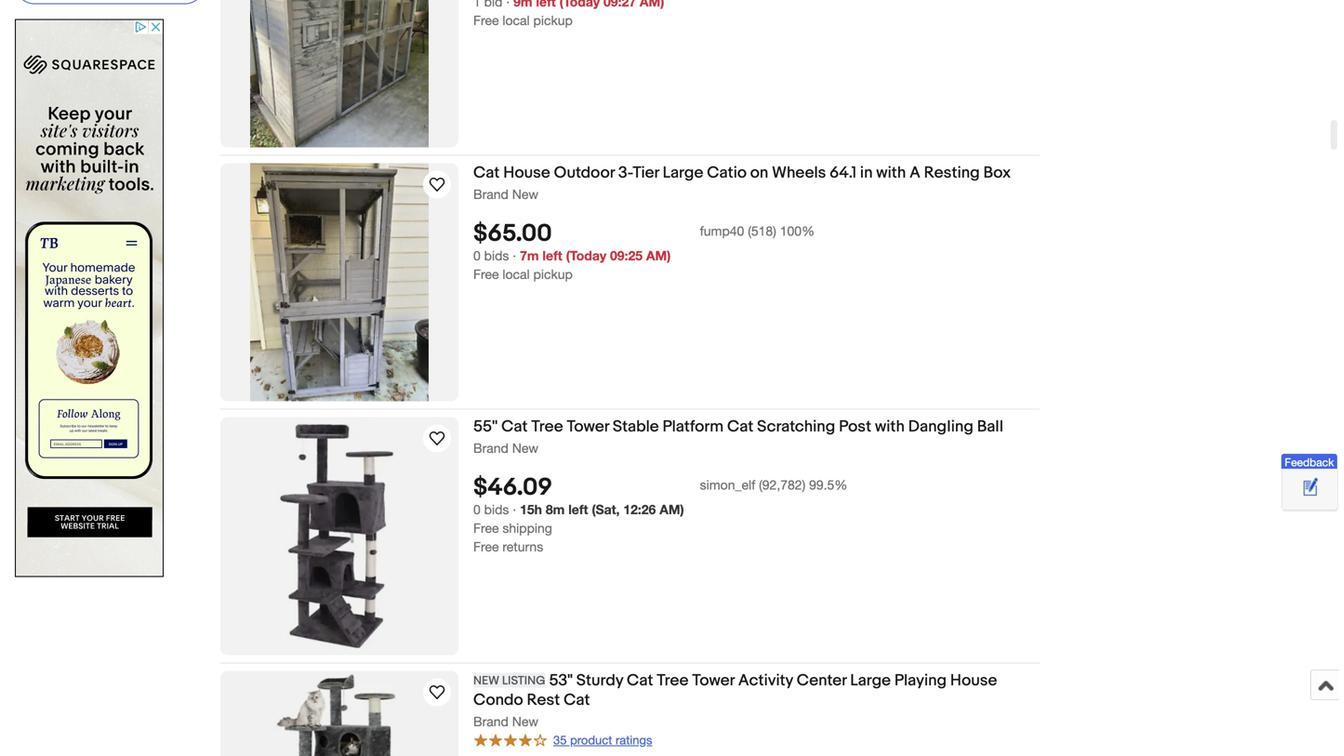 Task type: locate. For each thing, give the bounding box(es) containing it.
left
[[543, 248, 562, 263], [568, 502, 588, 517]]

left right the 8m
[[568, 502, 588, 517]]

tower left activity in the bottom of the page
[[692, 671, 735, 691]]

1 · from the top
[[513, 248, 516, 263]]

sturdy
[[576, 671, 623, 691]]

bids left 15h
[[484, 502, 509, 517]]

35 product ratings
[[553, 733, 652, 747]]

with inside cat house outdoor 3-tier large catio on wheels 64.1 in with a resting box brand new
[[876, 163, 906, 183]]

1 vertical spatial ·
[[513, 502, 516, 517]]

tower inside 53" sturdy cat tree tower activity center large playing house condo rest cat
[[692, 671, 735, 691]]

· left 15h
[[513, 502, 516, 517]]

pickup inside fump40 (518) 100% 0 bids · 7m left (today 09:25 am) free local pickup
[[533, 266, 573, 282]]

0 vertical spatial pickup
[[533, 12, 573, 28]]

brand up $65.00
[[473, 187, 509, 202]]

local
[[503, 12, 530, 28], [503, 266, 530, 282]]

new up $46.09
[[512, 441, 538, 456]]

(92,782)
[[759, 477, 806, 492]]

· inside fump40 (518) 100% 0 bids · 7m left (today 09:25 am) free local pickup
[[513, 248, 516, 263]]

1 brand from the top
[[473, 187, 509, 202]]

tower
[[567, 417, 609, 437], [692, 671, 735, 691]]

pickup
[[533, 12, 573, 28], [533, 266, 573, 282]]

1 0 from the top
[[473, 248, 481, 263]]

house right playing
[[950, 671, 997, 691]]

1 vertical spatial am)
[[660, 502, 684, 517]]

new up $65.00
[[512, 187, 538, 202]]

watch cat house outdoor 3-tier large catio on wheels 64.1 in with a resting box image
[[426, 174, 448, 196]]

cat right platform
[[727, 417, 754, 437]]

1 horizontal spatial house
[[950, 671, 997, 691]]

0 vertical spatial am)
[[646, 248, 671, 263]]

55'' cat tree tower stable platform cat scratching post with dangling ball link
[[473, 417, 1040, 440]]

55'' cat tree tower stable platform cat scratching post with dangling ball heading
[[473, 417, 1003, 437]]

fump40
[[700, 223, 744, 238]]

0 left 7m at the left
[[473, 248, 481, 263]]

brand down the 55''
[[473, 441, 509, 456]]

35
[[553, 733, 567, 747]]

· left 7m at the left
[[513, 248, 516, 263]]

53"
[[549, 671, 573, 691]]

cat
[[473, 163, 500, 183], [501, 417, 528, 437], [727, 417, 754, 437], [627, 671, 653, 691], [564, 691, 590, 710]]

post
[[839, 417, 871, 437]]

left right 7m at the left
[[543, 248, 562, 263]]

shipping
[[503, 520, 552, 536]]

1 vertical spatial local
[[503, 266, 530, 282]]

0 horizontal spatial house
[[503, 163, 550, 183]]

0 horizontal spatial left
[[543, 248, 562, 263]]

0 vertical spatial large
[[663, 163, 703, 183]]

resting
[[924, 163, 980, 183]]

· inside simon_elf (92,782) 99.5% 0 bids · 15h 8m left (sat, 12:26 am) free shipping free returns
[[513, 502, 516, 517]]

0 horizontal spatial large
[[663, 163, 703, 183]]

free inside fump40 (518) 100% 0 bids · 7m left (today 09:25 am) free local pickup
[[473, 266, 499, 282]]

bids inside simon_elf (92,782) 99.5% 0 bids · 15h 8m left (sat, 12:26 am) free shipping free returns
[[484, 502, 509, 517]]

bids
[[484, 248, 509, 263], [484, 502, 509, 517]]

am)
[[646, 248, 671, 263], [660, 502, 684, 517]]

2 0 from the top
[[473, 502, 481, 517]]

new
[[512, 187, 538, 202], [512, 441, 538, 456], [473, 674, 499, 688], [512, 714, 538, 729]]

0 vertical spatial house
[[503, 163, 550, 183]]

left inside simon_elf (92,782) 99.5% 0 bids · 15h 8m left (sat, 12:26 am) free shipping free returns
[[568, 502, 588, 517]]

0
[[473, 248, 481, 263], [473, 502, 481, 517]]

0 vertical spatial brand
[[473, 187, 509, 202]]

stable
[[613, 417, 659, 437]]

large inside cat house outdoor 3-tier large catio on wheels 64.1 in with a resting box brand new
[[663, 163, 703, 183]]

new inside 55'' cat tree tower stable platform cat scratching post with dangling ball brand new
[[512, 441, 538, 456]]

with inside 55'' cat tree tower stable platform cat scratching post with dangling ball brand new
[[875, 417, 905, 437]]

playing
[[895, 671, 947, 691]]

with
[[876, 163, 906, 183], [875, 417, 905, 437]]

with right post
[[875, 417, 905, 437]]

2 · from the top
[[513, 502, 516, 517]]

fump40 (518) 100% 0 bids · 7m left (today 09:25 am) free local pickup
[[473, 223, 815, 282]]

2 free from the top
[[473, 266, 499, 282]]

0 inside fump40 (518) 100% 0 bids · 7m left (today 09:25 am) free local pickup
[[473, 248, 481, 263]]

tower inside 55'' cat tree tower stable platform cat scratching post with dangling ball brand new
[[567, 417, 609, 437]]

0 inside simon_elf (92,782) 99.5% 0 bids · 15h 8m left (sat, 12:26 am) free shipping free returns
[[473, 502, 481, 517]]

0 horizontal spatial tree
[[531, 417, 563, 437]]

(518)
[[748, 223, 776, 238]]

2 bids from the top
[[484, 502, 509, 517]]

cat inside cat house outdoor 3-tier large catio on wheels 64.1 in with a resting box brand new
[[473, 163, 500, 183]]

2 brand from the top
[[473, 441, 509, 456]]

condo
[[473, 691, 523, 710]]

catio
[[707, 163, 747, 183]]

0 vertical spatial with
[[876, 163, 906, 183]]

tower left stable
[[567, 417, 609, 437]]

cat house outdoor 3-tier large catio on wheels 64.1 in with a resting box heading
[[473, 163, 1011, 183]]

1 vertical spatial pickup
[[533, 266, 573, 282]]

free
[[473, 12, 499, 28], [473, 266, 499, 282], [473, 520, 499, 536], [473, 539, 499, 554]]

1 vertical spatial tower
[[692, 671, 735, 691]]

new down the rest on the left bottom
[[512, 714, 538, 729]]

0 vertical spatial tower
[[567, 417, 609, 437]]

cat right the 55''
[[501, 417, 528, 437]]

tree
[[531, 417, 563, 437], [657, 671, 689, 691]]

large
[[663, 163, 703, 183], [850, 671, 891, 691]]

8m
[[546, 502, 565, 517]]

simon_elf
[[700, 477, 755, 492]]

cat right the sturdy
[[627, 671, 653, 691]]

feedback
[[1285, 456, 1334, 469]]

tree inside 55'' cat tree tower stable platform cat scratching post with dangling ball brand new
[[531, 417, 563, 437]]

1 vertical spatial large
[[850, 671, 891, 691]]

ratings
[[616, 733, 652, 747]]

0 for free
[[473, 502, 481, 517]]

with left a
[[876, 163, 906, 183]]

0 vertical spatial local
[[503, 12, 530, 28]]

new listing
[[473, 674, 545, 688]]

1 vertical spatial bids
[[484, 502, 509, 517]]

0 vertical spatial left
[[543, 248, 562, 263]]

·
[[513, 248, 516, 263], [513, 502, 516, 517]]

3 free from the top
[[473, 520, 499, 536]]

1 free from the top
[[473, 12, 499, 28]]

brand inside cat house outdoor 3-tier large catio on wheels 64.1 in with a resting box brand new
[[473, 187, 509, 202]]

cat house outdoor 3-tier large catio on wheels 64.1 in with a resting box brand new
[[473, 163, 1011, 202]]

1 vertical spatial tree
[[657, 671, 689, 691]]

2 vertical spatial brand
[[473, 714, 509, 729]]

09:25
[[610, 248, 643, 263]]

cat house outdoor 3-tier large catio on wheels 64.1 in with a resting box link
[[473, 163, 1040, 186]]

simon_elf (92,782) 99.5% 0 bids · 15h 8m left (sat, 12:26 am) free shipping free returns
[[473, 477, 848, 554]]

tree right the 55''
[[531, 417, 563, 437]]

55'' cat tree tower stable platform cat scratching post with dangling ball image
[[220, 417, 459, 655]]

2 pickup from the top
[[533, 266, 573, 282]]

1 local from the top
[[503, 12, 530, 28]]

tree right the sturdy
[[657, 671, 689, 691]]

0 left 15h
[[473, 502, 481, 517]]

53" sturdy cat tree tower activity center large playing house condo rest cat
[[473, 671, 997, 710]]

am) right 09:25
[[646, 248, 671, 263]]

2 local from the top
[[503, 266, 530, 282]]

35 product ratings link
[[473, 731, 652, 748]]

0 horizontal spatial tower
[[567, 417, 609, 437]]

house
[[503, 163, 550, 183], [950, 671, 997, 691]]

am) inside fump40 (518) 100% 0 bids · 7m left (today 09:25 am) free local pickup
[[646, 248, 671, 263]]

1 vertical spatial house
[[950, 671, 997, 691]]

3 brand from the top
[[473, 714, 509, 729]]

1 vertical spatial with
[[875, 417, 905, 437]]

1 horizontal spatial left
[[568, 502, 588, 517]]

brand
[[473, 187, 509, 202], [473, 441, 509, 456], [473, 714, 509, 729]]

1 horizontal spatial tree
[[657, 671, 689, 691]]

1 vertical spatial brand
[[473, 441, 509, 456]]

0 vertical spatial tree
[[531, 417, 563, 437]]

1 horizontal spatial large
[[850, 671, 891, 691]]

large right 'tier'
[[663, 163, 703, 183]]

55''
[[473, 417, 498, 437]]

0 vertical spatial bids
[[484, 248, 509, 263]]

box
[[983, 163, 1011, 183]]

1 vertical spatial left
[[568, 502, 588, 517]]

0 vertical spatial ·
[[513, 248, 516, 263]]

new up condo
[[473, 674, 499, 688]]

am) inside simon_elf (92,782) 99.5% 0 bids · 15h 8m left (sat, 12:26 am) free shipping free returns
[[660, 502, 684, 517]]

platform
[[663, 417, 724, 437]]

· for 7m
[[513, 248, 516, 263]]

returns
[[503, 539, 543, 554]]

outdoor
[[554, 163, 615, 183]]

large right center
[[850, 671, 891, 691]]

large inside 53" sturdy cat tree tower activity center large playing house condo rest cat
[[850, 671, 891, 691]]

0 vertical spatial 0
[[473, 248, 481, 263]]

brand down condo
[[473, 714, 509, 729]]

1 vertical spatial 0
[[473, 502, 481, 517]]

scratching
[[757, 417, 835, 437]]

cat right 'watch cat house outdoor 3-tier large catio on wheels 64.1 in with a resting box' image
[[473, 163, 500, 183]]

1 bids from the top
[[484, 248, 509, 263]]

house left outdoor
[[503, 163, 550, 183]]

dangling
[[908, 417, 974, 437]]

12:26
[[623, 502, 656, 517]]

bids for local
[[484, 248, 509, 263]]

bids left 7m at the left
[[484, 248, 509, 263]]

am) right 12:26
[[660, 502, 684, 517]]

1 horizontal spatial tower
[[692, 671, 735, 691]]

bids inside fump40 (518) 100% 0 bids · 7m left (today 09:25 am) free local pickup
[[484, 248, 509, 263]]



Task type: vqa. For each thing, say whether or not it's contained in the screenshot.
bottom bids
yes



Task type: describe. For each thing, give the bounding box(es) containing it.
in
[[860, 163, 873, 183]]

3-
[[618, 163, 633, 183]]

1 pickup from the top
[[533, 12, 573, 28]]

house inside cat house outdoor 3-tier large catio on wheels 64.1 in with a resting box brand new
[[503, 163, 550, 183]]

99.5%
[[809, 477, 848, 492]]

brand new
[[473, 714, 538, 729]]

53" sturdy cat tree tower activity center large playing house condo rest cat heading
[[473, 671, 997, 710]]

$65.00
[[473, 219, 552, 248]]

local inside fump40 (518) 100% 0 bids · 7m left (today 09:25 am) free local pickup
[[503, 266, 530, 282]]

53" sturdy cat tree tower activity center large playing house condo rest cat image
[[220, 671, 459, 756]]

cat catio outdoor cat house wooden large enclosure with run image
[[250, 0, 429, 148]]

100%
[[780, 223, 815, 238]]

15h
[[520, 502, 542, 517]]

a
[[910, 163, 921, 183]]

(sat,
[[592, 502, 620, 517]]

cat house outdoor 3-tier large catio on wheels 64.1 in with a resting box image
[[250, 163, 429, 401]]

$46.09
[[473, 473, 552, 502]]

on
[[750, 163, 769, 183]]

7m
[[520, 248, 539, 263]]

activity
[[738, 671, 793, 691]]

house inside 53" sturdy cat tree tower activity center large playing house condo rest cat
[[950, 671, 997, 691]]

center
[[797, 671, 847, 691]]

cat right the rest on the left bottom
[[564, 691, 590, 710]]

· for 15h
[[513, 502, 516, 517]]

new inside 53" sturdy cat tree tower activity center large playing house condo rest cat heading
[[473, 674, 499, 688]]

64.1
[[830, 163, 857, 183]]

bids for free
[[484, 502, 509, 517]]

advertisement region
[[15, 19, 164, 577]]

listing
[[502, 674, 545, 688]]

55'' cat tree tower stable platform cat scratching post with dangling ball brand new
[[473, 417, 1003, 456]]

watch 53" sturdy cat tree tower activity center large playing house condo rest cat image
[[426, 681, 448, 704]]

tier
[[633, 163, 659, 183]]

0 for local
[[473, 248, 481, 263]]

brand inside 55'' cat tree tower stable platform cat scratching post with dangling ball brand new
[[473, 441, 509, 456]]

wheels
[[772, 163, 826, 183]]

(today
[[566, 248, 606, 263]]

rest
[[527, 691, 560, 710]]

product
[[570, 733, 612, 747]]

4 free from the top
[[473, 539, 499, 554]]

free local pickup
[[473, 12, 573, 28]]

ball
[[977, 417, 1003, 437]]

tree inside 53" sturdy cat tree tower activity center large playing house condo rest cat
[[657, 671, 689, 691]]

watch 55'' cat tree tower stable platform cat scratching post with dangling ball image
[[426, 427, 448, 450]]

left inside fump40 (518) 100% 0 bids · 7m left (today 09:25 am) free local pickup
[[543, 248, 562, 263]]

new inside cat house outdoor 3-tier large catio on wheels 64.1 in with a resting box brand new
[[512, 187, 538, 202]]



